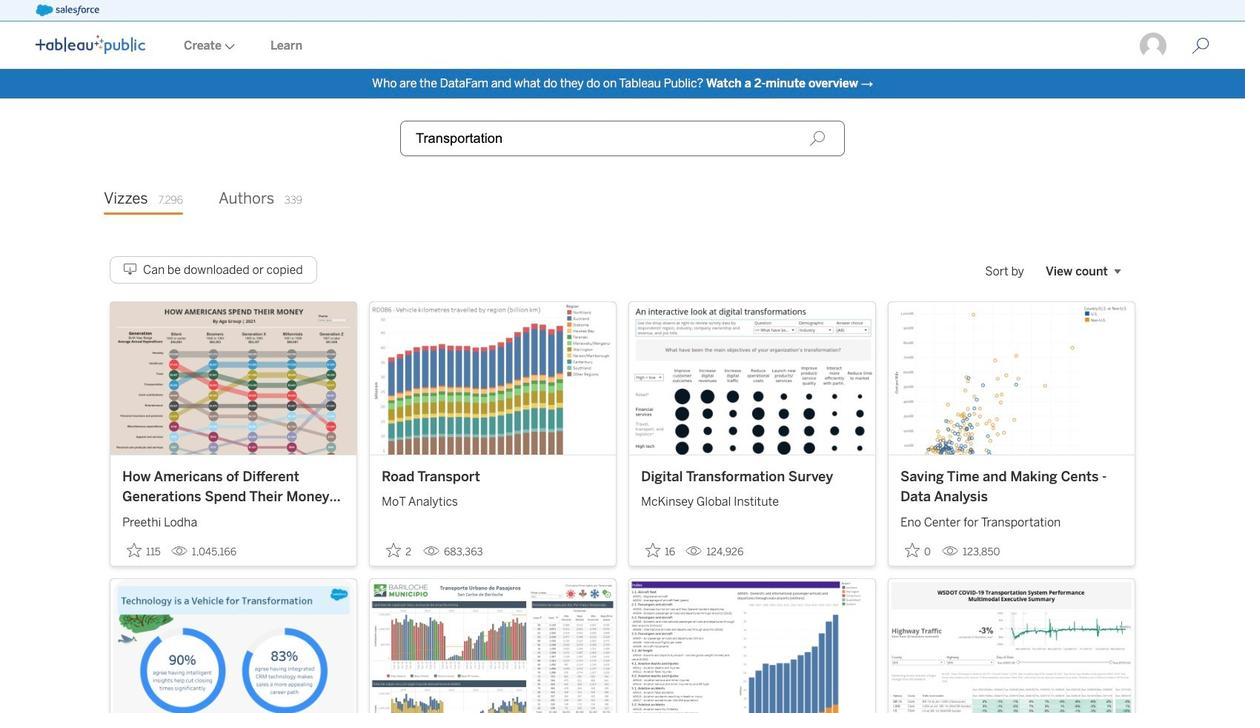 Task type: describe. For each thing, give the bounding box(es) containing it.
ruby.anderson5854 image
[[1139, 31, 1168, 61]]

add favorite image
[[646, 543, 661, 558]]

4 add favorite button from the left
[[901, 539, 936, 563]]

1 add favorite button from the left
[[122, 539, 165, 563]]

1 add favorite image from the left
[[127, 543, 142, 558]]

create image
[[222, 44, 235, 50]]

search image
[[810, 130, 826, 147]]



Task type: vqa. For each thing, say whether or not it's contained in the screenshot.
search input FIELD
yes



Task type: locate. For each thing, give the bounding box(es) containing it.
Add Favorite button
[[122, 539, 165, 563], [382, 539, 417, 563], [641, 539, 680, 563], [901, 539, 936, 563]]

logo image
[[36, 35, 145, 54]]

3 add favorite image from the left
[[905, 543, 920, 558]]

3 add favorite button from the left
[[641, 539, 680, 563]]

add favorite image
[[127, 543, 142, 558], [386, 543, 401, 558], [905, 543, 920, 558]]

go to search image
[[1174, 37, 1228, 55]]

2 horizontal spatial add favorite image
[[905, 543, 920, 558]]

0 horizontal spatial add favorite image
[[127, 543, 142, 558]]

1 horizontal spatial add favorite image
[[386, 543, 401, 558]]

2 add favorite image from the left
[[386, 543, 401, 558]]

salesforce logo image
[[36, 4, 99, 16]]

workbook thumbnail image
[[110, 302, 357, 455], [370, 302, 616, 455], [629, 302, 876, 455], [889, 302, 1135, 455], [110, 580, 357, 714], [370, 580, 616, 714], [629, 580, 876, 714], [889, 580, 1135, 714]]

Search input field
[[400, 121, 845, 156]]

2 add favorite button from the left
[[382, 539, 417, 563]]



